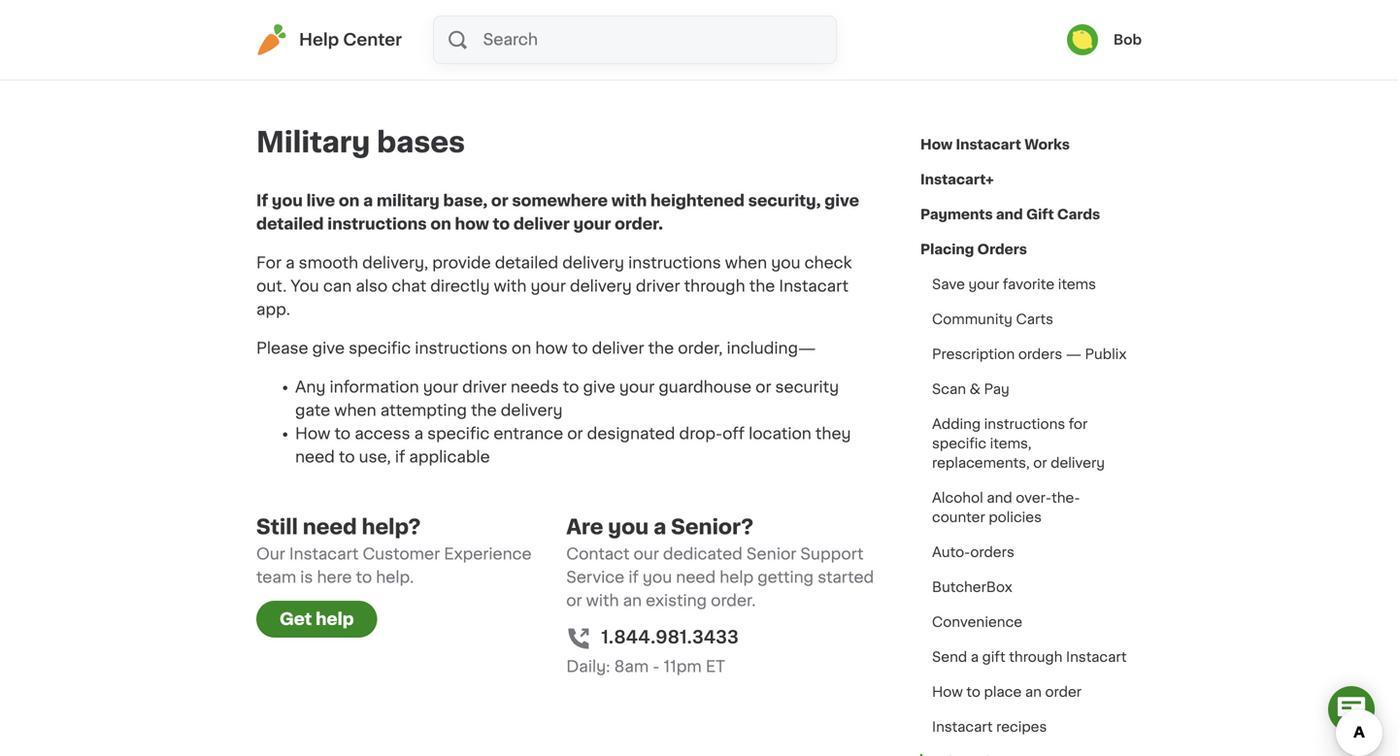 Task type: locate. For each thing, give the bounding box(es) containing it.
1 vertical spatial how
[[295, 426, 331, 442]]

or up over-
[[1034, 457, 1048, 470]]

give up any
[[312, 341, 345, 356]]

through
[[684, 279, 746, 294], [1009, 651, 1063, 664]]

a
[[363, 193, 373, 209], [286, 255, 295, 271], [414, 426, 424, 442], [654, 517, 667, 538], [971, 651, 979, 664]]

or right base, at the left top
[[491, 193, 509, 209]]

driver left needs
[[462, 380, 507, 395]]

0 horizontal spatial on
[[339, 193, 360, 209]]

bob
[[1114, 33, 1142, 47]]

2 vertical spatial with
[[586, 593, 619, 609]]

0 horizontal spatial detailed
[[256, 217, 324, 232]]

pay
[[984, 383, 1010, 396]]

or down including—
[[756, 380, 772, 395]]

scan
[[932, 383, 967, 396]]

a up our
[[654, 517, 667, 538]]

need inside are you a senior? contact our dedicated senior support service if you need help getting started or with an existing order.
[[676, 570, 716, 586]]

1 vertical spatial detailed
[[495, 255, 559, 271]]

1 vertical spatial how
[[536, 341, 568, 356]]

the
[[750, 279, 775, 294], [648, 341, 674, 356], [471, 403, 497, 419]]

prescription orders — publix
[[932, 348, 1127, 361]]

or inside adding instructions for specific items, replacements, or delivery
[[1034, 457, 1048, 470]]

designated
[[587, 426, 676, 442]]

1 horizontal spatial deliver
[[592, 341, 644, 356]]

instacart+
[[921, 173, 994, 186]]

is
[[300, 570, 313, 586]]

0 vertical spatial when
[[725, 255, 767, 271]]

instacart up instacart+
[[956, 138, 1022, 152]]

0 vertical spatial an
[[623, 593, 642, 609]]

1 horizontal spatial how
[[536, 341, 568, 356]]

instacart up here
[[289, 547, 359, 562]]

through right 'gift'
[[1009, 651, 1063, 664]]

2 horizontal spatial give
[[825, 193, 860, 209]]

0 vertical spatial through
[[684, 279, 746, 294]]

0 horizontal spatial the
[[471, 403, 497, 419]]

orders
[[1019, 348, 1063, 361], [971, 546, 1015, 559]]

1 vertical spatial need
[[303, 517, 357, 538]]

1 vertical spatial orders
[[971, 546, 1015, 559]]

0 vertical spatial if
[[395, 450, 405, 465]]

2 vertical spatial on
[[512, 341, 532, 356]]

1 horizontal spatial give
[[583, 380, 616, 395]]

instacart
[[956, 138, 1022, 152], [779, 279, 849, 294], [289, 547, 359, 562], [1067, 651, 1127, 664], [932, 721, 993, 734]]

how up needs
[[536, 341, 568, 356]]

instacart image
[[256, 24, 288, 55]]

1 vertical spatial with
[[494, 279, 527, 294]]

are you a senior? contact our dedicated senior support service if you need help getting started or with an existing order.
[[566, 517, 874, 609]]

detailed inside for a smooth delivery, provide detailed delivery instructions when you check out. you can also chat directly with your delivery driver through the instacart app.
[[495, 255, 559, 271]]

specific inside any information your driver needs to give your guardhouse or security gate when attempting the delivery how to access a specific entrance or designated drop-off location they need to use, if applicable
[[428, 426, 490, 442]]

0 vertical spatial order.
[[615, 217, 663, 232]]

deliver inside if you live on a military base, or somewhere with heightened security, give detailed instructions on how to deliver your order.
[[514, 217, 570, 232]]

and up policies at the bottom of page
[[987, 491, 1013, 505]]

when down 'security,'
[[725, 255, 767, 271]]

you left check
[[771, 255, 801, 271]]

need inside still need help? our instacart customer experience team is here to help.
[[303, 517, 357, 538]]

instructions down military
[[328, 217, 427, 232]]

orders up the butcherbox
[[971, 546, 1015, 559]]

community carts link
[[921, 302, 1066, 337]]

how down gate
[[295, 426, 331, 442]]

auto-
[[932, 546, 971, 559]]

order. down heightened
[[615, 217, 663, 232]]

check
[[805, 255, 852, 271]]

if right use,
[[395, 450, 405, 465]]

and inside alcohol and over-the- counter policies
[[987, 491, 1013, 505]]

2 horizontal spatial specific
[[932, 437, 987, 451]]

1 vertical spatial order.
[[711, 593, 756, 609]]

2 vertical spatial how
[[932, 686, 963, 699]]

applicable
[[409, 450, 490, 465]]

1 horizontal spatial driver
[[636, 279, 680, 294]]

entrance
[[494, 426, 564, 442]]

1 horizontal spatial help
[[720, 570, 754, 586]]

give inside if you live on a military base, or somewhere with heightened security, give detailed instructions on how to deliver your order.
[[825, 193, 860, 209]]

when down information
[[334, 403, 377, 419]]

placing orders
[[921, 243, 1028, 256]]

base,
[[443, 193, 488, 209]]

1 vertical spatial driver
[[462, 380, 507, 395]]

specific down adding in the right bottom of the page
[[932, 437, 987, 451]]

are
[[566, 517, 604, 538]]

0 vertical spatial help
[[720, 570, 754, 586]]

and
[[996, 208, 1024, 221], [987, 491, 1013, 505]]

deliver down somewhere
[[514, 217, 570, 232]]

with down the service in the bottom of the page
[[586, 593, 619, 609]]

or down the service in the bottom of the page
[[566, 593, 582, 609]]

specific up information
[[349, 341, 411, 356]]

you right if
[[272, 193, 303, 209]]

1 vertical spatial and
[[987, 491, 1013, 505]]

how
[[921, 138, 953, 152], [295, 426, 331, 442], [932, 686, 963, 699]]

0 vertical spatial and
[[996, 208, 1024, 221]]

0 vertical spatial detailed
[[256, 217, 324, 232]]

and inside payments and gift cards link
[[996, 208, 1024, 221]]

0 horizontal spatial an
[[623, 593, 642, 609]]

recipes
[[997, 721, 1047, 734]]

with left heightened
[[612, 193, 647, 209]]

favorite
[[1003, 278, 1055, 291]]

you inside for a smooth delivery, provide detailed delivery instructions when you check out. you can also chat directly with your delivery driver through the instacart app.
[[771, 255, 801, 271]]

replacements,
[[932, 457, 1030, 470]]

2 vertical spatial need
[[676, 570, 716, 586]]

need up here
[[303, 517, 357, 538]]

get help button
[[256, 601, 377, 638]]

how up instacart+ link
[[921, 138, 953, 152]]

here
[[317, 570, 352, 586]]

1 horizontal spatial detailed
[[495, 255, 559, 271]]

0 horizontal spatial driver
[[462, 380, 507, 395]]

instructions inside for a smooth delivery, provide detailed delivery instructions when you check out. you can also chat directly with your delivery driver through the instacart app.
[[629, 255, 721, 271]]

1 vertical spatial deliver
[[592, 341, 644, 356]]

order. inside are you a senior? contact our dedicated senior support service if you need help getting started or with an existing order.
[[711, 593, 756, 609]]

how for how instacart works
[[921, 138, 953, 152]]

2 vertical spatial the
[[471, 403, 497, 419]]

detailed inside if you live on a military base, or somewhere with heightened security, give detailed instructions on how to deliver your order.
[[256, 217, 324, 232]]

1 horizontal spatial when
[[725, 255, 767, 271]]

your up please give specific instructions on how to deliver the order, including—
[[531, 279, 566, 294]]

scan & pay link
[[921, 372, 1022, 407]]

on down base, at the left top
[[431, 217, 451, 232]]

contact
[[566, 547, 630, 562]]

daily: 8am - 11pm et
[[566, 660, 726, 675]]

service
[[566, 570, 625, 586]]

the-
[[1052, 491, 1081, 505]]

if inside any information your driver needs to give your guardhouse or security gate when attempting the delivery how to access a specific entrance or designated drop-off location they need to use, if applicable
[[395, 450, 405, 465]]

on up needs
[[512, 341, 532, 356]]

payments and gift cards link
[[921, 197, 1101, 232]]

or right entrance
[[567, 426, 583, 442]]

1 vertical spatial give
[[312, 341, 345, 356]]

2 vertical spatial give
[[583, 380, 616, 395]]

order. inside if you live on a military base, or somewhere with heightened security, give detailed instructions on how to deliver your order.
[[615, 217, 663, 232]]

0 vertical spatial how
[[921, 138, 953, 152]]

1 vertical spatial when
[[334, 403, 377, 419]]

if you live on a military base, or somewhere with heightened security, give detailed instructions on how to deliver your order.
[[256, 193, 860, 232]]

your inside for a smooth delivery, provide detailed delivery instructions when you check out. you can also chat directly with your delivery driver through the instacart app.
[[531, 279, 566, 294]]

on right live
[[339, 193, 360, 209]]

your down somewhere
[[574, 217, 611, 232]]

a inside if you live on a military base, or somewhere with heightened security, give detailed instructions on how to deliver your order.
[[363, 193, 373, 209]]

instructions
[[328, 217, 427, 232], [629, 255, 721, 271], [415, 341, 508, 356], [985, 418, 1066, 431]]

the inside for a smooth delivery, provide detailed delivery instructions when you check out. you can also chat directly with your delivery driver through the instacart app.
[[750, 279, 775, 294]]

how down base, at the left top
[[455, 217, 489, 232]]

0 vertical spatial the
[[750, 279, 775, 294]]

with inside for a smooth delivery, provide detailed delivery instructions when you check out. you can also chat directly with your delivery driver through the instacart app.
[[494, 279, 527, 294]]

driver up order,
[[636, 279, 680, 294]]

1 vertical spatial on
[[431, 217, 451, 232]]

0 horizontal spatial how
[[455, 217, 489, 232]]

1 horizontal spatial order.
[[711, 593, 756, 609]]

detailed down if
[[256, 217, 324, 232]]

experience
[[444, 547, 532, 562]]

can
[[323, 279, 352, 294]]

0 vertical spatial on
[[339, 193, 360, 209]]

with
[[612, 193, 647, 209], [494, 279, 527, 294], [586, 593, 619, 609]]

to inside still need help? our instacart customer experience team is here to help.
[[356, 570, 372, 586]]

0 horizontal spatial give
[[312, 341, 345, 356]]

instacart up order
[[1067, 651, 1127, 664]]

the up entrance
[[471, 403, 497, 419]]

somewhere
[[512, 193, 608, 209]]

0 horizontal spatial help
[[316, 611, 354, 628]]

need down gate
[[295, 450, 335, 465]]

your inside if you live on a military base, or somewhere with heightened security, give detailed instructions on how to deliver your order.
[[574, 217, 611, 232]]

over-
[[1016, 491, 1052, 505]]

please give specific instructions on how to deliver the order, including—
[[256, 341, 816, 356]]

1 horizontal spatial orders
[[1019, 348, 1063, 361]]

1 horizontal spatial the
[[648, 341, 674, 356]]

through up order,
[[684, 279, 746, 294]]

your up the attempting
[[423, 380, 459, 395]]

deliver
[[514, 217, 570, 232], [592, 341, 644, 356]]

an down the service in the bottom of the page
[[623, 593, 642, 609]]

instructions down heightened
[[629, 255, 721, 271]]

2 horizontal spatial on
[[512, 341, 532, 356]]

1 vertical spatial if
[[629, 570, 639, 586]]

1 horizontal spatial if
[[629, 570, 639, 586]]

need down the 'dedicated'
[[676, 570, 716, 586]]

how instacart works link
[[921, 127, 1070, 162]]

0 vertical spatial driver
[[636, 279, 680, 294]]

0 horizontal spatial through
[[684, 279, 746, 294]]

for a smooth delivery, provide detailed delivery instructions when you check out. you can also chat directly with your delivery driver through the instacart app.
[[256, 255, 852, 318]]

an left order
[[1026, 686, 1042, 699]]

0 vertical spatial need
[[295, 450, 335, 465]]

get help
[[280, 611, 354, 628]]

0 vertical spatial how
[[455, 217, 489, 232]]

help right the get
[[316, 611, 354, 628]]

orders for prescription
[[1019, 348, 1063, 361]]

a left military
[[363, 193, 373, 209]]

1 vertical spatial an
[[1026, 686, 1042, 699]]

to
[[493, 217, 510, 232], [572, 341, 588, 356], [563, 380, 579, 395], [335, 426, 351, 442], [339, 450, 355, 465], [356, 570, 372, 586], [967, 686, 981, 699]]

specific up applicable
[[428, 426, 490, 442]]

the up including—
[[750, 279, 775, 294]]

or inside are you a senior? contact our dedicated senior support service if you need help getting started or with an existing order.
[[566, 593, 582, 609]]

1 horizontal spatial through
[[1009, 651, 1063, 664]]

instructions up items,
[[985, 418, 1066, 431]]

instacart+ link
[[921, 162, 994, 197]]

1 vertical spatial help
[[316, 611, 354, 628]]

help inside get help button
[[316, 611, 354, 628]]

1.844.981.3433 link
[[601, 625, 739, 651]]

a right for
[[286, 255, 295, 271]]

prescription
[[932, 348, 1015, 361]]

adding
[[932, 418, 981, 431]]

instructions down directly
[[415, 341, 508, 356]]

convenience link
[[921, 605, 1035, 640]]

military
[[377, 193, 440, 209]]

0 horizontal spatial when
[[334, 403, 377, 419]]

detailed down if you live on a military base, or somewhere with heightened security, give detailed instructions on how to deliver your order.
[[495, 255, 559, 271]]

send a gift through instacart link
[[921, 640, 1139, 675]]

information
[[330, 380, 419, 395]]

live
[[307, 193, 335, 209]]

0 horizontal spatial deliver
[[514, 217, 570, 232]]

instacart recipes link
[[921, 710, 1059, 745]]

specific
[[349, 341, 411, 356], [428, 426, 490, 442], [932, 437, 987, 451]]

center
[[343, 32, 402, 48]]

orders left the —
[[1019, 348, 1063, 361]]

you
[[291, 279, 319, 294]]

deliver left order,
[[592, 341, 644, 356]]

0 horizontal spatial order.
[[615, 217, 663, 232]]

delivery inside adding instructions for specific items, replacements, or delivery
[[1051, 457, 1105, 470]]

0 vertical spatial with
[[612, 193, 647, 209]]

a down the attempting
[[414, 426, 424, 442]]

0 horizontal spatial if
[[395, 450, 405, 465]]

how down "send" at bottom
[[932, 686, 963, 699]]

to inside if you live on a military base, or somewhere with heightened security, give detailed instructions on how to deliver your order.
[[493, 217, 510, 232]]

the left order,
[[648, 341, 674, 356]]

gift
[[983, 651, 1006, 664]]

with for delivery,
[[494, 279, 527, 294]]

and left gift
[[996, 208, 1024, 221]]

instacart recipes
[[932, 721, 1047, 734]]

if down our
[[629, 570, 639, 586]]

instacart down check
[[779, 279, 849, 294]]

give
[[825, 193, 860, 209], [312, 341, 345, 356], [583, 380, 616, 395]]

cards
[[1058, 208, 1101, 221]]

0 vertical spatial deliver
[[514, 217, 570, 232]]

0 vertical spatial give
[[825, 193, 860, 209]]

2 horizontal spatial the
[[750, 279, 775, 294]]

0 horizontal spatial orders
[[971, 546, 1015, 559]]

give right 'security,'
[[825, 193, 860, 209]]

with inside are you a senior? contact our dedicated senior support service if you need help getting started or with an existing order.
[[586, 593, 619, 609]]

order. down the 'dedicated'
[[711, 593, 756, 609]]

customer
[[363, 547, 440, 562]]

when
[[725, 255, 767, 271], [334, 403, 377, 419]]

get
[[280, 611, 312, 628]]

alcohol
[[932, 491, 984, 505]]

help down the 'dedicated'
[[720, 570, 754, 586]]

your right save
[[969, 278, 1000, 291]]

if
[[395, 450, 405, 465], [629, 570, 639, 586]]

help
[[720, 570, 754, 586], [316, 611, 354, 628]]

with right directly
[[494, 279, 527, 294]]

instacart inside for a smooth delivery, provide detailed delivery instructions when you check out. you can also chat directly with your delivery driver through the instacart app.
[[779, 279, 849, 294]]

or
[[491, 193, 509, 209], [756, 380, 772, 395], [567, 426, 583, 442], [1034, 457, 1048, 470], [566, 593, 582, 609]]

0 vertical spatial orders
[[1019, 348, 1063, 361]]

1 horizontal spatial specific
[[428, 426, 490, 442]]

give up designated
[[583, 380, 616, 395]]



Task type: describe. For each thing, give the bounding box(es) containing it.
and for payments
[[996, 208, 1024, 221]]

user avatar image
[[1067, 24, 1098, 55]]

et
[[706, 660, 726, 675]]

specific inside adding instructions for specific items, replacements, or delivery
[[932, 437, 987, 451]]

placing orders link
[[921, 232, 1028, 267]]

1 horizontal spatial an
[[1026, 686, 1042, 699]]

works
[[1025, 138, 1070, 152]]

help.
[[376, 570, 414, 586]]

butcherbox
[[932, 581, 1013, 594]]

your up designated
[[620, 380, 655, 395]]

auto-orders
[[932, 546, 1015, 559]]

access
[[355, 426, 410, 442]]

directly
[[431, 279, 490, 294]]

need inside any information your driver needs to give your guardhouse or security gate when attempting the delivery how to access a specific entrance or designated drop-off location they need to use, if applicable
[[295, 450, 335, 465]]

out.
[[256, 279, 287, 294]]

app.
[[256, 302, 290, 318]]

bases
[[377, 129, 465, 156]]

publix
[[1085, 348, 1127, 361]]

also
[[356, 279, 388, 294]]

instacart down place
[[932, 721, 993, 734]]

give inside any information your driver needs to give your guardhouse or security gate when attempting the delivery how to access a specific entrance or designated drop-off location they need to use, if applicable
[[583, 380, 616, 395]]

instructions inside if you live on a military base, or somewhere with heightened security, give detailed instructions on how to deliver your order.
[[328, 217, 427, 232]]

how instacart works
[[921, 138, 1070, 152]]

senior
[[747, 547, 797, 562]]

help inside are you a senior? contact our dedicated senior support service if you need help getting started or with an existing order.
[[720, 570, 754, 586]]

save
[[932, 278, 965, 291]]

team
[[256, 570, 296, 586]]

-
[[653, 660, 660, 675]]

off
[[723, 426, 745, 442]]

attempting
[[380, 403, 467, 419]]

any information your driver needs to give your guardhouse or security gate when attempting the delivery how to access a specific entrance or designated drop-off location they need to use, if applicable
[[295, 380, 851, 465]]

gate
[[295, 403, 330, 419]]

or inside if you live on a military base, or somewhere with heightened security, give detailed instructions on how to deliver your order.
[[491, 193, 509, 209]]

help center
[[299, 32, 402, 48]]

order
[[1046, 686, 1082, 699]]

an inside are you a senior? contact our dedicated senior support service if you need help getting started or with an existing order.
[[623, 593, 642, 609]]

1 horizontal spatial on
[[431, 217, 451, 232]]

help?
[[362, 517, 421, 538]]

senior?
[[671, 517, 754, 538]]

send
[[932, 651, 968, 664]]

security
[[776, 380, 839, 395]]

order. for senior?
[[711, 593, 756, 609]]

you inside if you live on a military base, or somewhere with heightened security, give detailed instructions on how to deliver your order.
[[272, 193, 303, 209]]

policies
[[989, 511, 1042, 525]]

with for senior?
[[586, 593, 619, 609]]

you up our
[[608, 517, 649, 538]]

1 vertical spatial through
[[1009, 651, 1063, 664]]

delivery,
[[362, 255, 429, 271]]

if
[[256, 193, 268, 209]]

for
[[256, 255, 282, 271]]

a inside for a smooth delivery, provide detailed delivery instructions when you check out. you can also chat directly with your delivery driver through the instacart app.
[[286, 255, 295, 271]]

how inside any information your driver needs to give your guardhouse or security gate when attempting the delivery how to access a specific entrance or designated drop-off location they need to use, if applicable
[[295, 426, 331, 442]]

community carts
[[932, 313, 1054, 326]]

they
[[816, 426, 851, 442]]

a left 'gift'
[[971, 651, 979, 664]]

how for how to place an order
[[932, 686, 963, 699]]

Search search field
[[481, 17, 836, 63]]

auto-orders link
[[921, 535, 1027, 570]]

gift
[[1027, 208, 1054, 221]]

drop-
[[679, 426, 723, 442]]

you down our
[[643, 570, 672, 586]]

military bases
[[256, 129, 465, 156]]

through inside for a smooth delivery, provide detailed delivery instructions when you check out. you can also chat directly with your delivery driver through the instacart app.
[[684, 279, 746, 294]]

daily:
[[566, 660, 611, 675]]

our
[[634, 547, 659, 562]]

chat
[[392, 279, 427, 294]]

—
[[1066, 348, 1082, 361]]

send a gift through instacart
[[932, 651, 1127, 664]]

a inside any information your driver needs to give your guardhouse or security gate when attempting the delivery how to access a specific entrance or designated drop-off location they need to use, if applicable
[[414, 426, 424, 442]]

dedicated
[[663, 547, 743, 562]]

orders
[[978, 243, 1028, 256]]

guardhouse
[[659, 380, 752, 395]]

and for alcohol
[[987, 491, 1013, 505]]

community
[[932, 313, 1013, 326]]

placing
[[921, 243, 975, 256]]

military
[[256, 129, 370, 156]]

order. for on
[[615, 217, 663, 232]]

including—
[[727, 341, 816, 356]]

instructions inside adding instructions for specific items, replacements, or delivery
[[985, 418, 1066, 431]]

11pm
[[664, 660, 702, 675]]

8am
[[615, 660, 649, 675]]

any
[[295, 380, 326, 395]]

adding instructions for specific items, replacements, or delivery
[[932, 418, 1105, 470]]

use,
[[359, 450, 391, 465]]

counter
[[932, 511, 986, 525]]

support
[[801, 547, 864, 562]]

still need help? our instacart customer experience team is here to help.
[[256, 517, 532, 586]]

carts
[[1016, 313, 1054, 326]]

save your favorite items link
[[921, 267, 1108, 302]]

bob link
[[1067, 24, 1142, 55]]

when inside any information your driver needs to give your guardhouse or security gate when attempting the delivery how to access a specific entrance or designated drop-off location they need to use, if applicable
[[334, 403, 377, 419]]

payments
[[921, 208, 993, 221]]

items,
[[990, 437, 1032, 451]]

still
[[256, 517, 298, 538]]

alcohol and over-the- counter policies link
[[921, 481, 1142, 535]]

instacart inside still need help? our instacart customer experience team is here to help.
[[289, 547, 359, 562]]

adding instructions for specific items, replacements, or delivery link
[[921, 407, 1142, 481]]

butcherbox link
[[921, 570, 1024, 605]]

orders for auto-
[[971, 546, 1015, 559]]

how inside if you live on a military base, or somewhere with heightened security, give detailed instructions on how to deliver your order.
[[455, 217, 489, 232]]

delivery inside any information your driver needs to give your guardhouse or security gate when attempting the delivery how to access a specific entrance or designated drop-off location they need to use, if applicable
[[501, 403, 563, 419]]

driver inside for a smooth delivery, provide detailed delivery instructions when you check out. you can also chat directly with your delivery driver through the instacart app.
[[636, 279, 680, 294]]

security,
[[749, 193, 821, 209]]

a inside are you a senior? contact our dedicated senior support service if you need help getting started or with an existing order.
[[654, 517, 667, 538]]

how to place an order
[[932, 686, 1082, 699]]

0 horizontal spatial specific
[[349, 341, 411, 356]]

driver inside any information your driver needs to give your guardhouse or security gate when attempting the delivery how to access a specific entrance or designated drop-off location they need to use, if applicable
[[462, 380, 507, 395]]

1 vertical spatial the
[[648, 341, 674, 356]]

the inside any information your driver needs to give your guardhouse or security gate when attempting the delivery how to access a specific entrance or designated drop-off location they need to use, if applicable
[[471, 403, 497, 419]]

help
[[299, 32, 339, 48]]

if inside are you a senior? contact our dedicated senior support service if you need help getting started or with an existing order.
[[629, 570, 639, 586]]

save your favorite items
[[932, 278, 1097, 291]]

place
[[984, 686, 1022, 699]]

alcohol and over-the- counter policies
[[932, 491, 1081, 525]]

with inside if you live on a military base, or somewhere with heightened security, give detailed instructions on how to deliver your order.
[[612, 193, 647, 209]]

when inside for a smooth delivery, provide detailed delivery instructions when you check out. you can also chat directly with your delivery driver through the instacart app.
[[725, 255, 767, 271]]

&
[[970, 383, 981, 396]]

scan & pay
[[932, 383, 1010, 396]]



Task type: vqa. For each thing, say whether or not it's contained in the screenshot.
'99'
no



